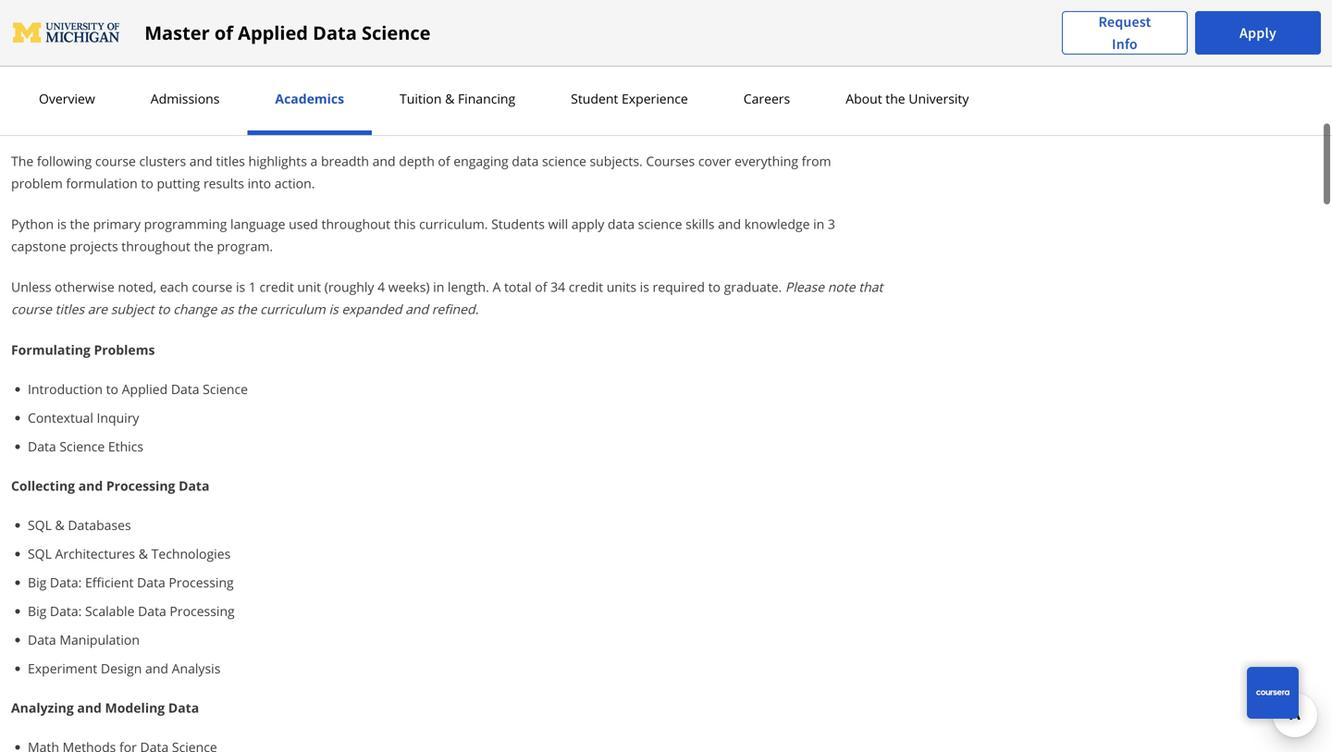 Task type: locate. For each thing, give the bounding box(es) containing it.
0 horizontal spatial of
[[215, 20, 233, 45]]

databases
[[68, 516, 131, 534]]

science inside "python is the primary programming language used throughout this curriculum. students will apply data science skills and knowledge in 3 capstone projects throughout the program."
[[638, 215, 682, 233]]

and down network
[[294, 84, 317, 102]]

0 vertical spatial big
[[28, 574, 47, 591]]

and up putting at the left top of page
[[189, 152, 213, 170]]

1 vertical spatial big
[[28, 602, 47, 620]]

titles up results
[[216, 152, 245, 170]]

data science ethics list item
[[28, 437, 885, 456]]

data down "change"
[[171, 380, 199, 398]]

financing
[[458, 90, 516, 107]]

data inside list item
[[137, 574, 165, 591]]

& up big data: efficient data processing
[[139, 545, 148, 563]]

0 vertical spatial processing
[[106, 477, 175, 495]]

efficient
[[85, 574, 134, 591]]

applied inside list item
[[122, 380, 168, 398]]

science for the following course clusters and titles highlights a breadth and depth of engaging data science subjects. courses cover everything from problem formulation to putting results into action.
[[542, 152, 586, 170]]

big up data manipulation
[[28, 602, 47, 620]]

2 credit from the left
[[569, 278, 603, 296]]

and left depth
[[373, 152, 396, 170]]

0 horizontal spatial credit
[[259, 278, 294, 296]]

engaging
[[454, 152, 509, 170]]

introduction to applied data science list item
[[28, 379, 885, 399]]

2 vertical spatial in
[[433, 278, 444, 296]]

1 vertical spatial science
[[542, 152, 586, 170]]

modeling
[[105, 699, 165, 717]]

credit right 1
[[259, 278, 294, 296]]

& left databases
[[55, 516, 64, 534]]

sql inside list item
[[28, 545, 52, 563]]

a
[[493, 278, 501, 296]]

following
[[37, 152, 92, 170]]

ethics
[[108, 438, 143, 455]]

and down the data science ethics
[[78, 477, 103, 495]]

analysis
[[172, 660, 221, 677]]

in inside data science applications in context (search and recommender systems, social media analytics, learning analytics) "list item"
[[183, 84, 195, 102]]

2 horizontal spatial science
[[362, 20, 431, 45]]

1
[[249, 278, 256, 296]]

applied
[[238, 20, 308, 45], [122, 380, 168, 398]]

contextual
[[28, 409, 93, 427]]

recommender
[[320, 84, 407, 102]]

analyzing
[[11, 699, 74, 717]]

processing down the ethics at the left of page
[[106, 477, 175, 495]]

language up program.
[[230, 215, 285, 233]]

big
[[28, 574, 47, 591], [28, 602, 47, 620]]

1 vertical spatial sql
[[28, 545, 52, 563]]

1 big from the top
[[28, 574, 47, 591]]

is inside please note that course titles are subject to change as the curriculum is expanded and refined.
[[329, 300, 338, 318]]

0 vertical spatial data:
[[50, 574, 82, 591]]

2 vertical spatial science
[[60, 438, 105, 455]]

courses
[[646, 152, 695, 170]]

2 data: from the top
[[50, 602, 82, 620]]

tuition & financing
[[400, 90, 516, 107]]

0 vertical spatial course
[[95, 152, 136, 170]]

in down (machine
[[183, 84, 195, 102]]

science left skills
[[638, 215, 682, 233]]

throughout left this
[[322, 215, 391, 233]]

1 vertical spatial list item
[[28, 737, 885, 752]]

contextual inquiry
[[28, 409, 139, 427]]

is inside "python is the primary programming language used throughout this curriculum. students will apply data science skills and knowledge in 3 capstone projects throughout the program."
[[57, 215, 67, 233]]

0 vertical spatial titles
[[216, 152, 245, 170]]

processing inside list item
[[169, 574, 234, 591]]

data science applications in context (search and recommender systems, social media analytics, learning analytics) list item
[[28, 83, 885, 103]]

of left 34
[[535, 278, 547, 296]]

from
[[802, 152, 831, 170]]

0 vertical spatial science
[[362, 20, 431, 45]]

science inside "list item"
[[60, 84, 104, 102]]

to down clusters
[[141, 174, 153, 192]]

data inside 'list item'
[[138, 602, 166, 620]]

1 vertical spatial data:
[[50, 602, 82, 620]]

0 horizontal spatial titles
[[55, 300, 84, 318]]

will
[[548, 215, 568, 233]]

data: up data manipulation
[[50, 602, 82, 620]]

applied for to
[[122, 380, 168, 398]]

python
[[11, 215, 54, 233]]

science down "techniques" on the top left
[[60, 84, 104, 102]]

applied up inquiry
[[122, 380, 168, 398]]

the right as
[[237, 300, 257, 318]]

credit
[[259, 278, 294, 296], [569, 278, 603, 296]]

throughout down programming
[[121, 237, 190, 255]]

processing inside 'list item'
[[170, 602, 235, 620]]

big inside 'list item'
[[28, 602, 47, 620]]

0 vertical spatial of
[[215, 20, 233, 45]]

1 horizontal spatial in
[[433, 278, 444, 296]]

titles inside please note that course titles are subject to change as the curriculum is expanded and refined.
[[55, 300, 84, 318]]

processing for scalable
[[170, 602, 235, 620]]

to inside please note that course titles are subject to change as the curriculum is expanded and refined.
[[157, 300, 170, 318]]

tuition
[[400, 90, 442, 107]]

big data: efficient data processing
[[28, 574, 234, 591]]

2 horizontal spatial science
[[638, 215, 682, 233]]

the right about
[[886, 90, 905, 107]]

inquiry
[[97, 409, 139, 427]]

0 vertical spatial language
[[417, 56, 472, 73]]

2 list from the top
[[19, 379, 885, 456]]

science inside the following course clusters and titles highlights a breadth and depth of engaging data science subjects. courses cover everything from problem formulation to putting results into action.
[[542, 152, 586, 170]]

2 vertical spatial processing
[[170, 602, 235, 620]]

titles inside the following course clusters and titles highlights a breadth and depth of engaging data science subjects. courses cover everything from problem formulation to putting results into action.
[[216, 152, 245, 170]]

1 horizontal spatial science
[[203, 380, 248, 398]]

2 vertical spatial data
[[608, 215, 635, 233]]

putting
[[157, 174, 200, 192]]

social
[[465, 84, 499, 102]]

please
[[785, 278, 824, 296]]

1 data: from the top
[[50, 574, 82, 591]]

1 list from the top
[[19, 0, 885, 131]]

to right required at the top
[[708, 278, 721, 296]]

learning,
[[207, 56, 260, 73]]

data: inside 'list item'
[[50, 602, 82, 620]]

2 vertical spatial course
[[11, 300, 52, 318]]

2 vertical spatial &
[[139, 545, 148, 563]]

knowledge
[[745, 215, 810, 233]]

in up 'refined.'
[[433, 278, 444, 296]]

formulation
[[66, 174, 138, 192]]

a
[[310, 152, 318, 170]]

1 horizontal spatial throughout
[[322, 215, 391, 233]]

data up analysis,
[[313, 20, 357, 45]]

0 horizontal spatial in
[[183, 84, 195, 102]]

1 horizontal spatial titles
[[216, 152, 245, 170]]

various
[[160, 27, 205, 44]]

list item
[[28, 112, 885, 131], [28, 737, 885, 752]]

1 horizontal spatial course
[[95, 152, 136, 170]]

to down each at the top left of page
[[157, 300, 170, 318]]

0 vertical spatial &
[[445, 90, 455, 107]]

data: for scalable
[[50, 602, 82, 620]]

data up "techniques" on the top left
[[94, 27, 121, 44]]

processing down technologies
[[169, 574, 234, 591]]

credit right 34
[[569, 278, 603, 296]]

to inside the following course clusters and titles highlights a breadth and depth of engaging data science subjects. courses cover everything from problem formulation to putting results into action.
[[141, 174, 153, 192]]

1 vertical spatial in
[[813, 215, 825, 233]]

architectures
[[55, 545, 135, 563]]

course down unless
[[11, 300, 52, 318]]

sql inside list item
[[28, 516, 52, 534]]

data inside the following course clusters and titles highlights a breadth and depth of engaging data science subjects. courses cover everything from problem formulation to putting results into action.
[[512, 152, 539, 170]]

students
[[491, 215, 545, 233]]

list item down experiment design and analysis list item on the bottom of the page
[[28, 737, 885, 752]]

2 horizontal spatial in
[[813, 215, 825, 233]]

big data: scalable data processing list item
[[28, 601, 885, 621]]

2 horizontal spatial &
[[445, 90, 455, 107]]

in left 3
[[813, 215, 825, 233]]

and down weeks)
[[405, 300, 428, 318]]

(machine
[[148, 56, 204, 73]]

the down programming
[[194, 237, 214, 255]]

1 horizontal spatial applied
[[238, 20, 308, 45]]

data down analytic
[[28, 84, 56, 102]]

length.
[[448, 278, 489, 296]]

cover
[[698, 152, 731, 170]]

university
[[909, 90, 969, 107]]

1 vertical spatial applied
[[122, 380, 168, 398]]

list containing introduction to applied data science
[[19, 379, 885, 456]]

are
[[88, 300, 107, 318]]

skills
[[686, 215, 715, 233]]

data up technologies
[[179, 477, 209, 495]]

1 vertical spatial &
[[55, 516, 64, 534]]

list item down tuition & financing
[[28, 112, 885, 131]]

0 vertical spatial sql
[[28, 516, 52, 534]]

1 vertical spatial list
[[19, 379, 885, 456]]

inference)
[[694, 56, 755, 73]]

data: inside list item
[[50, 574, 82, 591]]

data down big data: efficient data processing
[[138, 602, 166, 620]]

1 horizontal spatial &
[[139, 545, 148, 563]]

3 list from the top
[[19, 515, 885, 678]]

1 vertical spatial processing
[[169, 574, 234, 591]]

data for big data: scalable data processing
[[138, 602, 166, 620]]

program.
[[217, 237, 273, 255]]

data down analysis
[[168, 699, 199, 717]]

data
[[94, 27, 121, 44], [512, 152, 539, 170], [608, 215, 635, 233]]

methods
[[208, 27, 262, 44]]

student experience
[[571, 90, 688, 107]]

0 horizontal spatial data
[[94, 27, 121, 44]]

is down (roughly
[[329, 300, 338, 318]]

contextual inquiry list item
[[28, 408, 885, 427]]

data for analyzing and modeling data
[[168, 699, 199, 717]]

applied up network
[[238, 20, 308, 45]]

1 horizontal spatial science
[[542, 152, 586, 170]]

projects
[[70, 237, 118, 255]]

processing up analysis
[[170, 602, 235, 620]]

data for collecting and processing data
[[179, 477, 209, 495]]

data: down architectures
[[50, 574, 82, 591]]

the
[[886, 90, 905, 107], [70, 215, 90, 233], [194, 237, 214, 255], [237, 300, 257, 318]]

list
[[19, 0, 885, 131], [19, 379, 885, 456], [19, 515, 885, 678]]

course inside please note that course titles are subject to change as the curriculum is expanded and refined.
[[11, 300, 52, 318]]

about the university
[[846, 90, 969, 107]]

data for breadth
[[512, 152, 539, 170]]

0 vertical spatial list
[[19, 0, 885, 131]]

big inside list item
[[28, 574, 47, 591]]

science left subjects. at the top left of the page
[[542, 152, 586, 170]]

0 horizontal spatial applied
[[122, 380, 168, 398]]

1 list item from the top
[[28, 112, 885, 131]]

0 horizontal spatial science
[[60, 84, 104, 102]]

to
[[141, 174, 153, 192], [708, 278, 721, 296], [157, 300, 170, 318], [106, 380, 118, 398]]

0 vertical spatial science
[[60, 84, 104, 102]]

2 vertical spatial of
[[535, 278, 547, 296]]

processing
[[106, 477, 175, 495], [169, 574, 234, 591], [170, 602, 235, 620]]

& inside sql & databases list item
[[55, 516, 64, 534]]

2 horizontal spatial data
[[608, 215, 635, 233]]

0 horizontal spatial language
[[230, 215, 285, 233]]

& right tuition
[[445, 90, 455, 107]]

2 horizontal spatial course
[[192, 278, 233, 296]]

change
[[173, 300, 217, 318]]

data right 'apply'
[[608, 215, 635, 233]]

1 vertical spatial titles
[[55, 300, 84, 318]]

1 vertical spatial of
[[438, 152, 450, 170]]

2 big from the top
[[28, 602, 47, 620]]

in
[[183, 84, 195, 102], [813, 215, 825, 233], [433, 278, 444, 296]]

processing,
[[476, 56, 544, 73]]

careers
[[744, 90, 790, 107]]

course up formulation
[[95, 152, 136, 170]]

1 horizontal spatial language
[[417, 56, 472, 73]]

of right depth
[[438, 152, 450, 170]]

and inside "list item"
[[294, 84, 317, 102]]

language up systems,
[[417, 56, 472, 73]]

data manipulation
[[28, 631, 140, 649]]

0 horizontal spatial throughout
[[121, 237, 190, 255]]

experiment design and analysis
[[28, 660, 221, 677]]

data for master of applied data science
[[313, 20, 357, 45]]

programming
[[144, 215, 227, 233]]

sql for sql architectures & technologies
[[28, 545, 52, 563]]

breadth
[[321, 152, 369, 170]]

used
[[289, 215, 318, 233]]

1 vertical spatial science
[[203, 380, 248, 398]]

visualizing data using various methods
[[28, 27, 262, 44]]

data for this
[[608, 215, 635, 233]]

clusters
[[139, 152, 186, 170]]

1 sql from the top
[[28, 516, 52, 534]]

0 horizontal spatial course
[[11, 300, 52, 318]]

data:
[[50, 574, 82, 591], [50, 602, 82, 620]]

science down as
[[203, 380, 248, 398]]

admissions link
[[145, 90, 225, 107]]

& for sql
[[55, 516, 64, 534]]

1 vertical spatial course
[[192, 278, 233, 296]]

data inside "list item"
[[28, 84, 56, 102]]

and inside please note that course titles are subject to change as the curriculum is expanded and refined.
[[405, 300, 428, 318]]

is right python
[[57, 215, 67, 233]]

titles down the otherwise at left top
[[55, 300, 84, 318]]

student experience link
[[565, 90, 694, 107]]

course
[[95, 152, 136, 170], [192, 278, 233, 296], [11, 300, 52, 318]]

master
[[145, 20, 210, 45]]

careers link
[[738, 90, 796, 107]]

data right the engaging
[[512, 152, 539, 170]]

2 vertical spatial science
[[638, 215, 682, 233]]

and right skills
[[718, 215, 741, 233]]

data for introduction to applied data science
[[171, 380, 199, 398]]

sql & databases
[[28, 516, 131, 534]]

0 vertical spatial list item
[[28, 112, 885, 131]]

unless otherwise noted, each course is 1 credit unit (roughly 4 weeks) in length. a total of 34 credit units is required to graduate.
[[11, 278, 785, 296]]

1 vertical spatial data
[[512, 152, 539, 170]]

data up big data: scalable data processing at the bottom left of page
[[137, 574, 165, 591]]

list containing visualizing data using various methods
[[19, 0, 885, 131]]

primary
[[93, 215, 141, 233]]

data inside "python is the primary programming language used throughout this curriculum. students will apply data science skills and knowledge in 3 capstone projects throughout the program."
[[608, 215, 635, 233]]

curriculum.
[[419, 215, 488, 233]]

2 horizontal spatial of
[[535, 278, 547, 296]]

2 sql from the top
[[28, 545, 52, 563]]

request
[[1099, 12, 1151, 31]]

is
[[57, 215, 67, 233], [236, 278, 245, 296], [640, 278, 649, 296], [329, 300, 338, 318]]

sql down collecting
[[28, 516, 52, 534]]

0 vertical spatial in
[[183, 84, 195, 102]]

science up natural
[[362, 20, 431, 45]]

0 vertical spatial data
[[94, 27, 121, 44]]

of up learning,
[[215, 20, 233, 45]]

is right units
[[640, 278, 649, 296]]

1 horizontal spatial data
[[512, 152, 539, 170]]

science down the contextual inquiry
[[60, 438, 105, 455]]

0 vertical spatial applied
[[238, 20, 308, 45]]

1 horizontal spatial credit
[[569, 278, 603, 296]]

1 vertical spatial language
[[230, 215, 285, 233]]

and left modeling
[[77, 699, 102, 717]]

big down sql & databases
[[28, 574, 47, 591]]

course up as
[[192, 278, 233, 296]]

analytic
[[28, 56, 75, 73]]

to up inquiry
[[106, 380, 118, 398]]

2 vertical spatial list
[[19, 515, 885, 678]]

sql down sql & databases
[[28, 545, 52, 563]]

otherwise
[[55, 278, 114, 296]]

1 horizontal spatial of
[[438, 152, 450, 170]]

0 horizontal spatial &
[[55, 516, 64, 534]]

&
[[445, 90, 455, 107], [55, 516, 64, 534], [139, 545, 148, 563]]



Task type: vqa. For each thing, say whether or not it's contained in the screenshot.
'APPLIED' inside Introduction to Applied Data Science list item
yes



Task type: describe. For each thing, give the bounding box(es) containing it.
big for big data: scalable data processing
[[28, 602, 47, 620]]

results
[[203, 174, 244, 192]]

and inside "python is the primary programming language used throughout this curriculum. students will apply data science skills and knowledge in 3 capstone projects throughout the program."
[[718, 215, 741, 233]]

academics link
[[270, 90, 350, 107]]

subject
[[111, 300, 154, 318]]

1 credit from the left
[[259, 278, 294, 296]]

analytics,
[[544, 84, 599, 102]]

overview link
[[33, 90, 101, 107]]

big data: efficient data processing list item
[[28, 573, 885, 592]]

sql architectures & technologies
[[28, 545, 231, 563]]

big for big data: efficient data processing
[[28, 574, 47, 591]]

data inside list item
[[94, 27, 121, 44]]

the
[[11, 152, 33, 170]]

the inside please note that course titles are subject to change as the curriculum is expanded and refined.
[[237, 300, 257, 318]]

that
[[859, 278, 883, 296]]

introduction
[[28, 380, 103, 398]]

problem
[[11, 174, 63, 192]]

list containing sql & databases
[[19, 515, 885, 678]]

sql for sql & databases
[[28, 516, 52, 534]]

tuition & financing link
[[394, 90, 521, 107]]

language inside "python is the primary programming language used throughout this curriculum. students will apply data science skills and knowledge in 3 capstone projects throughout the program."
[[230, 215, 285, 233]]

analysis,
[[316, 56, 367, 73]]

(search
[[246, 84, 290, 102]]

noted,
[[118, 278, 157, 296]]

total
[[504, 278, 532, 296]]

design
[[101, 660, 142, 677]]

data down the contextual
[[28, 438, 56, 455]]

to inside list item
[[106, 380, 118, 398]]

natural
[[371, 56, 414, 73]]

0 horizontal spatial science
[[60, 438, 105, 455]]

apply
[[572, 215, 604, 233]]

in inside "python is the primary programming language used throughout this curriculum. students will apply data science skills and knowledge in 3 capstone projects throughout the program."
[[813, 215, 825, 233]]

overview
[[39, 90, 95, 107]]

technologies
[[151, 545, 231, 563]]

sql & databases list item
[[28, 515, 885, 535]]

as
[[220, 300, 234, 318]]

highlights
[[248, 152, 307, 170]]

please note that course titles are subject to change as the curriculum is expanded and refined.
[[11, 278, 883, 318]]

experiment
[[28, 660, 97, 677]]

visualizing
[[28, 27, 91, 44]]

this
[[394, 215, 416, 233]]

formulating
[[11, 341, 91, 359]]

applied for of
[[238, 20, 308, 45]]

introduction to applied data science
[[28, 380, 248, 398]]

(roughly
[[324, 278, 374, 296]]

0 vertical spatial throughout
[[322, 215, 391, 233]]

about the university link
[[840, 90, 975, 107]]

note
[[828, 278, 855, 296]]

techniques
[[78, 56, 145, 73]]

python is the primary programming language used throughout this curriculum. students will apply data science skills and knowledge in 3 capstone projects throughout the program.
[[11, 215, 835, 255]]

master of applied data science
[[145, 20, 431, 45]]

systems,
[[410, 84, 462, 102]]

experiment design and analysis list item
[[28, 659, 885, 678]]

2 list item from the top
[[28, 737, 885, 752]]

is left 1
[[236, 278, 245, 296]]

data: for efficient
[[50, 574, 82, 591]]

data manipulation list item
[[28, 630, 885, 650]]

curriculum
[[260, 300, 326, 318]]

analytic techniques (machine learning, network analysis, natural language processing, experiments and causal inference)
[[28, 56, 755, 73]]

unless
[[11, 278, 51, 296]]

depth
[[399, 152, 435, 170]]

visualizing data using various methods list item
[[28, 26, 885, 45]]

data for big data: efficient data processing
[[137, 574, 165, 591]]

everything
[[735, 152, 798, 170]]

admissions
[[151, 90, 220, 107]]

manipulation
[[60, 631, 140, 649]]

required
[[653, 278, 705, 296]]

info
[[1112, 35, 1138, 53]]

and right the design
[[145, 660, 168, 677]]

expanded
[[342, 300, 402, 318]]

student
[[571, 90, 618, 107]]

and up the learning
[[627, 56, 650, 73]]

science for master of applied data science
[[362, 20, 431, 45]]

data up experiment
[[28, 631, 56, 649]]

language inside list item
[[417, 56, 472, 73]]

1 vertical spatial throughout
[[121, 237, 190, 255]]

units
[[607, 278, 637, 296]]

course inside the following course clusters and titles highlights a breadth and depth of engaging data science subjects. courses cover everything from problem formulation to putting results into action.
[[95, 152, 136, 170]]

analyzing and modeling data
[[11, 699, 199, 717]]

of inside the following course clusters and titles highlights a breadth and depth of engaging data science subjects. courses cover everything from problem formulation to putting results into action.
[[438, 152, 450, 170]]

media
[[503, 84, 540, 102]]

action.
[[275, 174, 315, 192]]

network
[[263, 56, 313, 73]]

learning
[[603, 84, 652, 102]]

apply button
[[1195, 11, 1321, 55]]

experiments
[[547, 56, 623, 73]]

scalable
[[85, 602, 135, 620]]

the up projects
[[70, 215, 90, 233]]

analytics)
[[655, 84, 712, 102]]

& for tuition
[[445, 90, 455, 107]]

the following course clusters and titles highlights a breadth and depth of engaging data science subjects. courses cover everything from problem formulation to putting results into action.
[[11, 152, 831, 192]]

request info button
[[1062, 11, 1188, 55]]

university of michigan image
[[11, 18, 122, 48]]

refined.
[[432, 300, 479, 318]]

analytic techniques (machine learning, network analysis, natural language processing, experiments and causal inference) list item
[[28, 55, 885, 74]]

science for python is the primary programming language used throughout this curriculum. students will apply data science skills and knowledge in 3 capstone projects throughout the program.
[[638, 215, 682, 233]]

capstone
[[11, 237, 66, 255]]

processing for efficient
[[169, 574, 234, 591]]

science for introduction to applied data science
[[203, 380, 248, 398]]

sql architectures & technologies list item
[[28, 544, 885, 563]]

formulating problems
[[11, 341, 155, 359]]

3
[[828, 215, 835, 233]]

data science ethics
[[28, 438, 143, 455]]

& inside 'sql architectures & technologies' list item
[[139, 545, 148, 563]]

experience
[[622, 90, 688, 107]]



